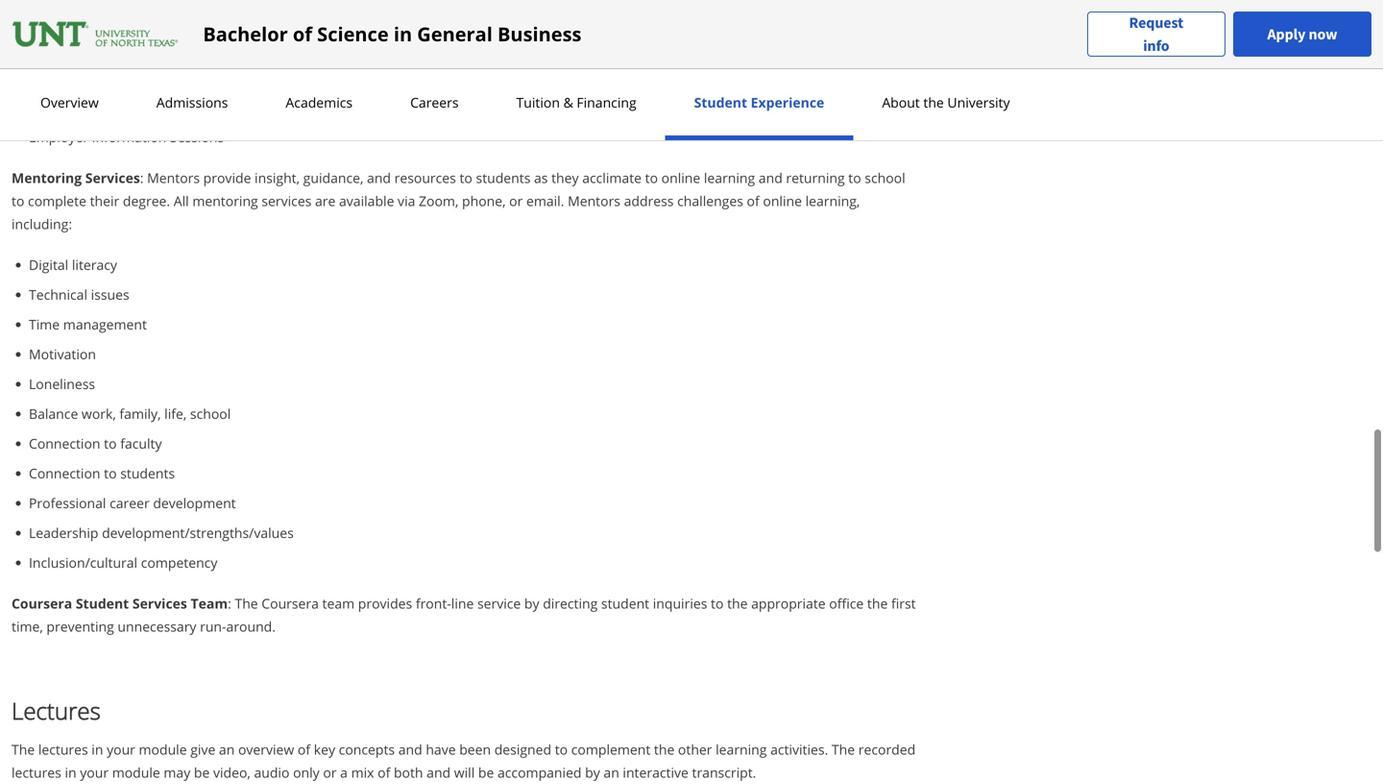 Task type: locate. For each thing, give the bounding box(es) containing it.
0 vertical spatial students
[[476, 169, 531, 187]]

1 horizontal spatial by
[[585, 764, 600, 781]]

career inside list item
[[73, 98, 115, 116]]

to up accompanied at the left bottom of page
[[555, 741, 568, 759]]

to inside connection to faculty list item
[[104, 434, 117, 453]]

leadership development/strengths/values list item
[[29, 523, 919, 543]]

0 horizontal spatial be
[[194, 764, 210, 781]]

be right will
[[479, 764, 494, 781]]

the
[[924, 93, 945, 111], [728, 594, 748, 613], [868, 594, 888, 613], [654, 741, 675, 759]]

0 vertical spatial virtual
[[29, 68, 70, 86]]

motivation
[[29, 345, 96, 363]]

or inside the lectures in your module give an overview of key concepts and have been designed to complement the other learning activities. the recorded lectures in your module may be video, audio only or a mix of both and will be accompanied by an interactive transcript.
[[323, 764, 337, 781]]

bachelor
[[203, 21, 288, 47]]

by down the complement in the bottom left of the page
[[585, 764, 600, 781]]

online down returning
[[763, 192, 802, 210]]

school right returning
[[865, 169, 906, 187]]

students
[[476, 169, 531, 187], [120, 464, 175, 482]]

to right inquiries on the bottom of the page
[[711, 594, 724, 613]]

1 vertical spatial by
[[585, 764, 600, 781]]

of right mix
[[378, 764, 390, 781]]

career up daily
[[29, 9, 71, 27]]

1 list from the top
[[19, 8, 919, 147]]

1 horizontal spatial students
[[476, 169, 531, 187]]

employer information sessions list item
[[29, 127, 919, 147]]

virtual inside list item
[[29, 98, 70, 116]]

1 vertical spatial in
[[92, 741, 103, 759]]

to up phone,
[[460, 169, 473, 187]]

your left give
[[107, 741, 135, 759]]

0 vertical spatial list
[[19, 8, 919, 147]]

unnecessary
[[118, 617, 197, 636]]

virtual career fairs list item
[[29, 97, 919, 117]]

services
[[85, 169, 140, 187], [132, 594, 187, 613]]

or left email.
[[510, 192, 523, 210]]

first
[[892, 594, 916, 613]]

1 vertical spatial students
[[120, 464, 175, 482]]

1 horizontal spatial online
[[763, 192, 802, 210]]

0 horizontal spatial career
[[29, 9, 71, 27]]

the inside the lectures in your module give an overview of key concepts and have been designed to complement the other learning activities. the recorded lectures in your module may be video, audio only or a mix of both and will be accompanied by an interactive transcript.
[[654, 741, 675, 759]]

students up phone,
[[476, 169, 531, 187]]

connection
[[29, 434, 100, 453], [29, 464, 100, 482]]

learning
[[704, 169, 756, 187], [716, 741, 767, 759]]

to up address
[[645, 169, 658, 187]]

2 connection from the top
[[29, 464, 100, 482]]

2 virtual from the top
[[29, 98, 70, 116]]

student left experience
[[695, 93, 748, 111]]

to up learning, at the right of page
[[849, 169, 862, 187]]

coursera up around. at the left of page
[[262, 594, 319, 613]]

services up unnecessary
[[132, 594, 187, 613]]

interactive
[[623, 764, 689, 781]]

learning up transcript.
[[716, 741, 767, 759]]

all
[[174, 192, 189, 210]]

returning
[[787, 169, 845, 187]]

virtual inside list item
[[29, 68, 70, 86]]

concepts
[[339, 741, 395, 759]]

list
[[19, 8, 919, 147], [19, 255, 919, 573]]

virtual events and video resources list item
[[29, 67, 919, 87]]

students inside connection to students 'list item'
[[120, 464, 175, 482]]

the up around. at the left of page
[[235, 594, 258, 613]]

be down give
[[194, 764, 210, 781]]

transcript.
[[692, 764, 757, 781]]

1 horizontal spatial be
[[479, 764, 494, 781]]

mentors up all
[[147, 169, 200, 187]]

and up fairs
[[118, 68, 142, 86]]

an
[[219, 741, 235, 759], [604, 764, 620, 781]]

0 vertical spatial learning
[[704, 169, 756, 187]]

learning inside the lectures in your module give an overview of key concepts and have been designed to complement the other learning activities. the recorded lectures in your module may be video, audio only or a mix of both and will be accompanied by an interactive transcript.
[[716, 741, 767, 759]]

1 vertical spatial online
[[763, 192, 802, 210]]

connection inside connection to students 'list item'
[[29, 464, 100, 482]]

1 vertical spatial school
[[190, 405, 231, 423]]

0 horizontal spatial the
[[12, 741, 35, 759]]

drop-
[[63, 38, 99, 57]]

1 horizontal spatial career
[[73, 98, 115, 116]]

experience
[[751, 93, 825, 111]]

1 horizontal spatial mentors
[[568, 192, 621, 210]]

1 vertical spatial career
[[73, 98, 115, 116]]

0 horizontal spatial online
[[662, 169, 701, 187]]

or
[[510, 192, 523, 210], [323, 764, 337, 781]]

daily drop-ins
[[29, 38, 118, 57]]

1 vertical spatial list
[[19, 255, 919, 573]]

0 horizontal spatial in
[[65, 764, 77, 781]]

1 horizontal spatial the
[[235, 594, 258, 613]]

virtual down daily
[[29, 68, 70, 86]]

daily drop-ins list item
[[29, 37, 919, 58]]

mentors down acclimate
[[568, 192, 621, 210]]

0 vertical spatial services
[[85, 169, 140, 187]]

request info button
[[1088, 11, 1226, 57]]

they
[[552, 169, 579, 187]]

1 vertical spatial :
[[228, 594, 231, 613]]

professional career development list item
[[29, 493, 919, 513]]

and up both
[[399, 741, 423, 759]]

: for mentoring services
[[140, 169, 144, 187]]

services up their
[[85, 169, 140, 187]]

0 horizontal spatial students
[[120, 464, 175, 482]]

1 vertical spatial your
[[80, 764, 109, 781]]

0 horizontal spatial coursera
[[12, 594, 72, 613]]

school
[[865, 169, 906, 187], [190, 405, 231, 423]]

only
[[293, 764, 320, 781]]

an up video,
[[219, 741, 235, 759]]

0 vertical spatial or
[[510, 192, 523, 210]]

your down lectures
[[80, 764, 109, 781]]

career down events
[[73, 98, 115, 116]]

1 vertical spatial mentors
[[568, 192, 621, 210]]

the down lectures
[[12, 741, 35, 759]]

2 horizontal spatial in
[[394, 21, 412, 47]]

0 vertical spatial career
[[29, 9, 71, 27]]

1 virtual from the top
[[29, 68, 70, 86]]

services
[[262, 192, 312, 210]]

0 vertical spatial in
[[394, 21, 412, 47]]

ins
[[99, 38, 118, 57]]

1 horizontal spatial :
[[228, 594, 231, 613]]

the up interactive
[[654, 741, 675, 759]]

to left faculty
[[104, 434, 117, 453]]

online up challenges
[[662, 169, 701, 187]]

1 connection from the top
[[29, 434, 100, 453]]

request
[[1130, 13, 1184, 32]]

coursera inside : the coursera team provides front-line service by directing student inquiries to the appropriate office the first time, preventing unnecessary run-around.
[[262, 594, 319, 613]]

fairs
[[119, 98, 148, 116]]

video
[[145, 68, 181, 86]]

to
[[460, 169, 473, 187], [645, 169, 658, 187], [849, 169, 862, 187], [12, 192, 24, 210], [104, 434, 117, 453], [104, 464, 117, 482], [711, 594, 724, 613], [555, 741, 568, 759]]

inquiries
[[653, 594, 708, 613]]

0 vertical spatial an
[[219, 741, 235, 759]]

inclusion/cultural competency list item
[[29, 553, 919, 573]]

0 vertical spatial lectures
[[38, 741, 88, 759]]

in
[[394, 21, 412, 47], [92, 741, 103, 759], [65, 764, 77, 781]]

: inside : the coursera team provides front-line service by directing student inquiries to the appropriate office the first time, preventing unnecessary run-around.
[[228, 594, 231, 613]]

:
[[140, 169, 144, 187], [228, 594, 231, 613]]

tuition
[[517, 93, 560, 111]]

to down the connection to faculty
[[104, 464, 117, 482]]

1 vertical spatial student
[[76, 594, 129, 613]]

1 horizontal spatial school
[[865, 169, 906, 187]]

of right challenges
[[747, 192, 760, 210]]

resources
[[184, 68, 249, 86]]

students down faculty
[[120, 464, 175, 482]]

mentoring services
[[12, 169, 140, 187]]

0 vertical spatial school
[[865, 169, 906, 187]]

1 vertical spatial an
[[604, 764, 620, 781]]

0 vertical spatial your
[[107, 741, 135, 759]]

module up may on the left bottom of the page
[[139, 741, 187, 759]]

of left key
[[298, 741, 311, 759]]

0 horizontal spatial mentors
[[147, 169, 200, 187]]

phone,
[[462, 192, 506, 210]]

apply
[[1268, 25, 1306, 44]]

and up available
[[367, 169, 391, 187]]

2 list from the top
[[19, 255, 919, 573]]

faculty
[[120, 434, 162, 453]]

to up the 'including:' on the top left
[[12, 192, 24, 210]]

connection to students
[[29, 464, 175, 482]]

student up the preventing
[[76, 594, 129, 613]]

to inside the lectures in your module give an overview of key concepts and have been designed to complement the other learning activities. the recorded lectures in your module may be video, audio only or a mix of both and will be accompanied by an interactive transcript.
[[555, 741, 568, 759]]

virtual up employer
[[29, 98, 70, 116]]

virtual for virtual events and video resources
[[29, 68, 70, 86]]

business
[[498, 21, 582, 47]]

apply now button
[[1234, 12, 1372, 57]]

appropriate
[[752, 594, 826, 613]]

0 horizontal spatial by
[[525, 594, 540, 613]]

virtual
[[29, 68, 70, 86], [29, 98, 70, 116]]

zoom,
[[419, 192, 459, 210]]

science
[[317, 21, 389, 47]]

1 horizontal spatial student
[[695, 93, 748, 111]]

events
[[73, 68, 114, 86]]

or left a
[[323, 764, 337, 781]]

connection inside connection to faculty list item
[[29, 434, 100, 453]]

development/strengths/values
[[102, 524, 294, 542]]

0 horizontal spatial school
[[190, 405, 231, 423]]

the left recorded
[[832, 741, 855, 759]]

0 horizontal spatial :
[[140, 169, 144, 187]]

1 horizontal spatial or
[[510, 192, 523, 210]]

learning up challenges
[[704, 169, 756, 187]]

1 vertical spatial connection
[[29, 464, 100, 482]]

student
[[695, 93, 748, 111], [76, 594, 129, 613]]

overview
[[238, 741, 294, 759]]

: up around. at the left of page
[[228, 594, 231, 613]]

inclusion/cultural
[[29, 554, 138, 572]]

your
[[107, 741, 135, 759], [80, 764, 109, 781]]

module
[[139, 741, 187, 759], [112, 764, 160, 781]]

: inside : mentors provide insight, guidance, and resources to students as they acclimate to online learning and returning to school to complete their degree. all mentoring services are available via zoom, phone, or email. mentors address challenges of online learning, including:
[[140, 169, 144, 187]]

management
[[63, 315, 147, 333]]

about
[[883, 93, 920, 111]]

coaching
[[74, 9, 132, 27]]

their
[[90, 192, 119, 210]]

time management list item
[[29, 314, 919, 334]]

1 coursera from the left
[[12, 594, 72, 613]]

connection down balance
[[29, 434, 100, 453]]

1 vertical spatial module
[[112, 764, 160, 781]]

career
[[29, 9, 71, 27], [73, 98, 115, 116]]

lectures
[[38, 741, 88, 759], [12, 764, 61, 781]]

1 vertical spatial virtual
[[29, 98, 70, 116]]

: up degree.
[[140, 169, 144, 187]]

as
[[534, 169, 548, 187]]

school right life,
[[190, 405, 231, 423]]

1 vertical spatial or
[[323, 764, 337, 781]]

virtual for virtual career fairs
[[29, 98, 70, 116]]

via
[[398, 192, 416, 210]]

both
[[394, 764, 423, 781]]

0 vertical spatial module
[[139, 741, 187, 759]]

coursera up time,
[[12, 594, 72, 613]]

1 vertical spatial learning
[[716, 741, 767, 759]]

2 coursera from the left
[[262, 594, 319, 613]]

2 be from the left
[[479, 764, 494, 781]]

module left may on the left bottom of the page
[[112, 764, 160, 781]]

by right service at the left
[[525, 594, 540, 613]]

by
[[525, 594, 540, 613], [585, 764, 600, 781]]

key
[[314, 741, 335, 759]]

0 horizontal spatial or
[[323, 764, 337, 781]]

the
[[235, 594, 258, 613], [12, 741, 35, 759], [832, 741, 855, 759]]

0 vertical spatial by
[[525, 594, 540, 613]]

student experience
[[695, 93, 825, 111]]

academics link
[[280, 93, 359, 111]]

connection up professional
[[29, 464, 100, 482]]

1 horizontal spatial coursera
[[262, 594, 319, 613]]

connection for connection to faculty
[[29, 434, 100, 453]]

2 horizontal spatial the
[[832, 741, 855, 759]]

time
[[29, 315, 60, 333]]

1 be from the left
[[194, 764, 210, 781]]

a
[[340, 764, 348, 781]]

employer
[[29, 128, 88, 146]]

meetings
[[136, 9, 193, 27]]

and
[[118, 68, 142, 86], [367, 169, 391, 187], [759, 169, 783, 187], [399, 741, 423, 759], [427, 764, 451, 781]]

list containing digital literacy
[[19, 255, 919, 573]]

an down the complement in the bottom left of the page
[[604, 764, 620, 781]]

0 vertical spatial connection
[[29, 434, 100, 453]]

0 vertical spatial :
[[140, 169, 144, 187]]



Task type: describe. For each thing, give the bounding box(es) containing it.
around.
[[226, 617, 276, 636]]

students inside : mentors provide insight, guidance, and resources to students as they acclimate to online learning and returning to school to complete their degree. all mentoring services are available via zoom, phone, or email. mentors address challenges of online learning, including:
[[476, 169, 531, 187]]

info
[[1144, 36, 1170, 55]]

0 vertical spatial student
[[695, 93, 748, 111]]

university of north texas image
[[12, 19, 180, 49]]

professional career development
[[29, 494, 236, 512]]

have
[[426, 741, 456, 759]]

student
[[602, 594, 650, 613]]

and down the have
[[427, 764, 451, 781]]

list containing career coaching meetings
[[19, 8, 919, 147]]

career inside list item
[[29, 9, 71, 27]]

degree.
[[123, 192, 170, 210]]

time management
[[29, 315, 147, 333]]

general
[[417, 21, 493, 47]]

career coaching meetings
[[29, 9, 193, 27]]

sessions
[[170, 128, 224, 146]]

mentoring
[[12, 169, 82, 187]]

by inside : the coursera team provides front-line service by directing student inquiries to the appropriate office the first time, preventing unnecessary run-around.
[[525, 594, 540, 613]]

by inside the lectures in your module give an overview of key concepts and have been designed to complement the other learning activities. the recorded lectures in your module may be video, audio only or a mix of both and will be accompanied by an interactive transcript.
[[585, 764, 600, 781]]

address
[[624, 192, 674, 210]]

0 vertical spatial online
[[662, 169, 701, 187]]

the right about
[[924, 93, 945, 111]]

motivation list item
[[29, 344, 919, 364]]

: the coursera team provides front-line service by directing student inquiries to the appropriate office the first time, preventing unnecessary run-around.
[[12, 594, 916, 636]]

inclusion/cultural competency
[[29, 554, 218, 572]]

: for coursera student services team
[[228, 594, 231, 613]]

including:
[[12, 215, 72, 233]]

digital
[[29, 256, 68, 274]]

designed
[[495, 741, 552, 759]]

1 vertical spatial services
[[132, 594, 187, 613]]

tuition & financing
[[517, 93, 637, 111]]

technical
[[29, 285, 87, 304]]

virtual events and video resources
[[29, 68, 249, 86]]

service
[[478, 594, 521, 613]]

digital literacy list item
[[29, 255, 919, 275]]

to inside : the coursera team provides front-line service by directing student inquiries to the appropriate office the first time, preventing unnecessary run-around.
[[711, 594, 724, 613]]

0 horizontal spatial student
[[76, 594, 129, 613]]

apply now
[[1268, 25, 1338, 44]]

learning inside : mentors provide insight, guidance, and resources to students as they acclimate to online learning and returning to school to complete their degree. all mentoring services are available via zoom, phone, or email. mentors address challenges of online learning, including:
[[704, 169, 756, 187]]

to inside connection to students 'list item'
[[104, 464, 117, 482]]

complement
[[572, 741, 651, 759]]

competency
[[141, 554, 218, 572]]

: mentors provide insight, guidance, and resources to students as they acclimate to online learning and returning to school to complete their degree. all mentoring services are available via zoom, phone, or email. mentors address challenges of online learning, including:
[[12, 169, 906, 233]]

and inside list item
[[118, 68, 142, 86]]

life,
[[165, 405, 187, 423]]

office
[[830, 594, 864, 613]]

are
[[315, 192, 336, 210]]

financing
[[577, 93, 637, 111]]

balance
[[29, 405, 78, 423]]

balance work, family, life, school list item
[[29, 404, 919, 424]]

run-
[[200, 617, 226, 636]]

complete
[[28, 192, 86, 210]]

1 horizontal spatial in
[[92, 741, 103, 759]]

1 horizontal spatial an
[[604, 764, 620, 781]]

school inside : mentors provide insight, guidance, and resources to students as they acclimate to online learning and returning to school to complete their degree. all mentoring services are available via zoom, phone, or email. mentors address challenges of online learning, including:
[[865, 169, 906, 187]]

time,
[[12, 617, 43, 636]]

loneliness list item
[[29, 374, 919, 394]]

student experience link
[[689, 93, 831, 111]]

connection for connection to students
[[29, 464, 100, 482]]

about the university link
[[877, 93, 1016, 111]]

front-
[[416, 594, 452, 613]]

coursera student services team
[[12, 594, 228, 613]]

recorded
[[859, 741, 916, 759]]

1 vertical spatial lectures
[[12, 764, 61, 781]]

career
[[110, 494, 150, 512]]

line
[[452, 594, 474, 613]]

professional
[[29, 494, 106, 512]]

email.
[[527, 192, 565, 210]]

overview link
[[35, 93, 105, 111]]

0 vertical spatial mentors
[[147, 169, 200, 187]]

lectures
[[12, 695, 101, 727]]

the left appropriate
[[728, 594, 748, 613]]

the inside : the coursera team provides front-line service by directing student inquiries to the appropriate office the first time, preventing unnecessary run-around.
[[235, 594, 258, 613]]

technical issues list item
[[29, 284, 919, 305]]

team
[[191, 594, 228, 613]]

issues
[[91, 285, 129, 304]]

career coaching meetings list item
[[29, 8, 919, 28]]

bachelor of science in general business
[[203, 21, 582, 47]]

and left returning
[[759, 169, 783, 187]]

activities.
[[771, 741, 829, 759]]

or inside : mentors provide insight, guidance, and resources to students as they acclimate to online learning and returning to school to complete their degree. all mentoring services are available via zoom, phone, or email. mentors address challenges of online learning, including:
[[510, 192, 523, 210]]

will
[[454, 764, 475, 781]]

other
[[678, 741, 713, 759]]

2 vertical spatial in
[[65, 764, 77, 781]]

connection to faculty list item
[[29, 433, 919, 454]]

careers link
[[405, 93, 465, 111]]

work,
[[82, 405, 116, 423]]

0 horizontal spatial an
[[219, 741, 235, 759]]

technical issues
[[29, 285, 129, 304]]

preventing
[[47, 617, 114, 636]]

loneliness
[[29, 375, 95, 393]]

of left science
[[293, 21, 312, 47]]

daily
[[29, 38, 60, 57]]

learning,
[[806, 192, 860, 210]]

the left first
[[868, 594, 888, 613]]

school inside list item
[[190, 405, 231, 423]]

of inside : mentors provide insight, guidance, and resources to students as they acclimate to online learning and returning to school to complete their degree. all mentoring services are available via zoom, phone, or email. mentors address challenges of online learning, including:
[[747, 192, 760, 210]]

admissions link
[[151, 93, 234, 111]]

mix
[[351, 764, 374, 781]]

provides
[[358, 594, 413, 613]]

connection to students list item
[[29, 463, 919, 483]]

insight,
[[255, 169, 300, 187]]

connection to faculty
[[29, 434, 162, 453]]

resources
[[395, 169, 456, 187]]

about the university
[[883, 93, 1011, 111]]

overview
[[40, 93, 99, 111]]

information
[[92, 128, 167, 146]]

guidance,
[[303, 169, 364, 187]]

admissions
[[156, 93, 228, 111]]

now
[[1309, 25, 1338, 44]]

literacy
[[72, 256, 117, 274]]

request info
[[1130, 13, 1184, 55]]

available
[[339, 192, 394, 210]]

give
[[190, 741, 216, 759]]

team
[[322, 594, 355, 613]]

leadership
[[29, 524, 98, 542]]



Task type: vqa. For each thing, say whether or not it's contained in the screenshot.
on in the left of the page
no



